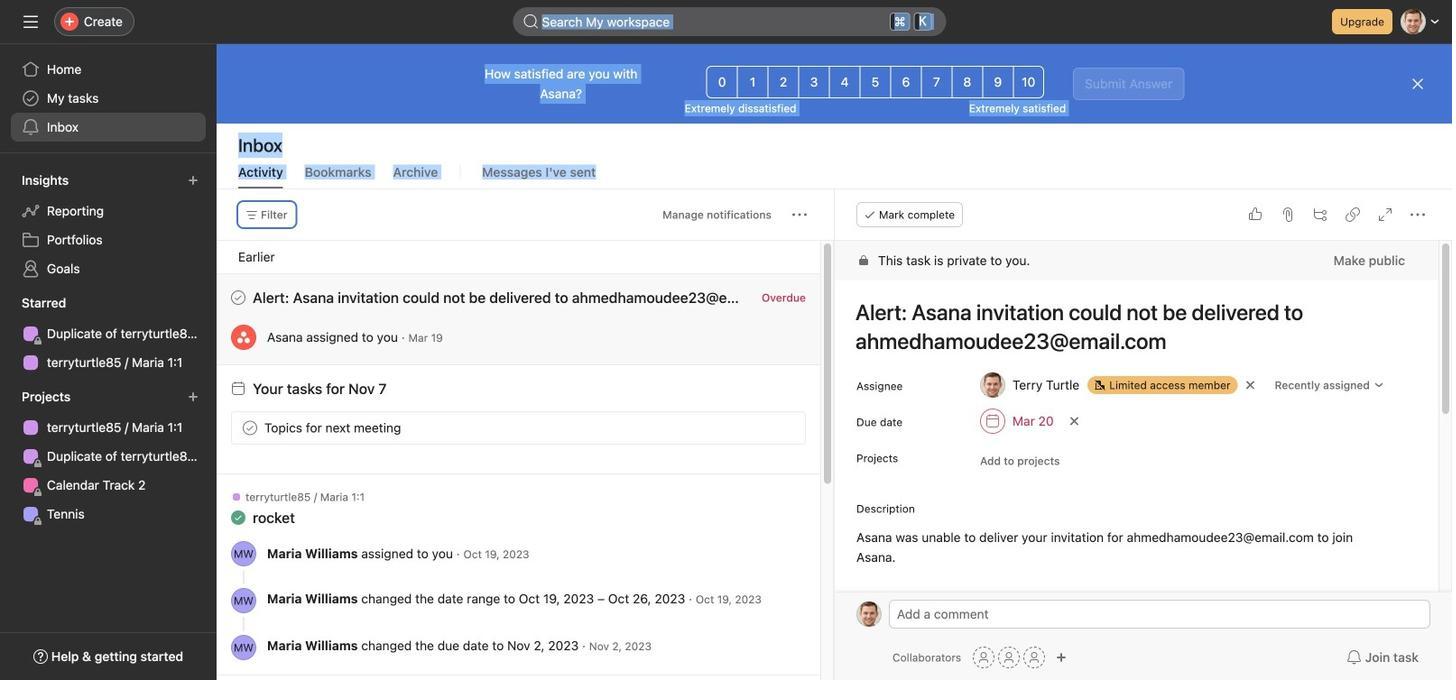 Task type: vqa. For each thing, say whether or not it's contained in the screenshot.
main content in the Alert: Asana invitation could not be delivered to ahmedhamoudee23@email.com Dialog
yes



Task type: describe. For each thing, give the bounding box(es) containing it.
insights element
[[0, 164, 217, 287]]

Mark complete checkbox
[[239, 418, 261, 439]]

your tasks for nov 7, task element
[[253, 381, 387, 398]]

isinverse image
[[524, 14, 539, 29]]

clear due date image
[[1069, 416, 1080, 427]]

1 mw image from the top
[[234, 542, 254, 567]]

mw image
[[234, 589, 254, 614]]

0 likes. click to like this task image
[[1249, 208, 1263, 222]]

full screen image
[[1379, 208, 1393, 222]]

Search tasks, projects, and more text field
[[513, 7, 947, 36]]

copy task link image
[[1346, 208, 1361, 222]]

main content inside the "alert: asana invitation could not be delivered to ahmedhamoudee23@email.com" dialog
[[835, 241, 1439, 681]]

description document
[[837, 528, 1417, 647]]

new project or portfolio image
[[188, 392, 199, 403]]

mark complete image
[[239, 418, 261, 439]]

2 mw image from the top
[[234, 636, 254, 661]]

global element
[[0, 44, 217, 153]]



Task type: locate. For each thing, give the bounding box(es) containing it.
1 vertical spatial mw image
[[234, 636, 254, 661]]

None field
[[513, 7, 947, 36]]

0 vertical spatial mw image
[[234, 542, 254, 567]]

None radio
[[707, 66, 738, 98], [737, 66, 769, 98], [768, 66, 800, 98], [829, 66, 861, 98], [921, 66, 953, 98], [952, 66, 983, 98], [983, 66, 1014, 98], [1013, 66, 1045, 98], [707, 66, 738, 98], [737, 66, 769, 98], [768, 66, 800, 98], [829, 66, 861, 98], [921, 66, 953, 98], [952, 66, 983, 98], [983, 66, 1014, 98], [1013, 66, 1045, 98]]

new insights image
[[188, 175, 199, 186]]

Task Name text field
[[844, 292, 1417, 362]]

1 vertical spatial more actions image
[[729, 295, 743, 310]]

mw image down mw icon in the bottom of the page
[[234, 636, 254, 661]]

more actions image left the add to bookmarks image
[[729, 295, 743, 310]]

add subtask image
[[1314, 208, 1328, 222]]

None radio
[[799, 66, 830, 98], [860, 66, 892, 98], [891, 66, 922, 98], [799, 66, 830, 98], [860, 66, 892, 98], [891, 66, 922, 98]]

tt image
[[863, 602, 876, 627]]

starred element
[[0, 287, 217, 381]]

main content
[[835, 241, 1439, 681]]

alert: asana invitation could not be delivered to ahmedhamoudee23@email.com dialog
[[835, 190, 1453, 681]]

0 vertical spatial more actions image
[[793, 208, 807, 222]]

add or remove collaborators image
[[1056, 653, 1067, 664]]

projects element
[[0, 381, 217, 533]]

hide sidebar image
[[23, 14, 38, 29]]

option group
[[707, 66, 1045, 98]]

mw image
[[234, 542, 254, 567], [234, 636, 254, 661]]

remove assignee image
[[1245, 380, 1256, 391]]

0 horizontal spatial more actions image
[[729, 295, 743, 310]]

mw image up mw icon in the bottom of the page
[[234, 542, 254, 567]]

dismiss image
[[1411, 77, 1426, 91]]

1 horizontal spatial more actions image
[[793, 208, 807, 222]]

more actions image
[[793, 208, 807, 222], [729, 295, 743, 310]]

archive notification image
[[786, 295, 801, 310]]

add to bookmarks image
[[757, 295, 772, 310]]

more actions image up "archive notification" icon
[[793, 208, 807, 222]]



